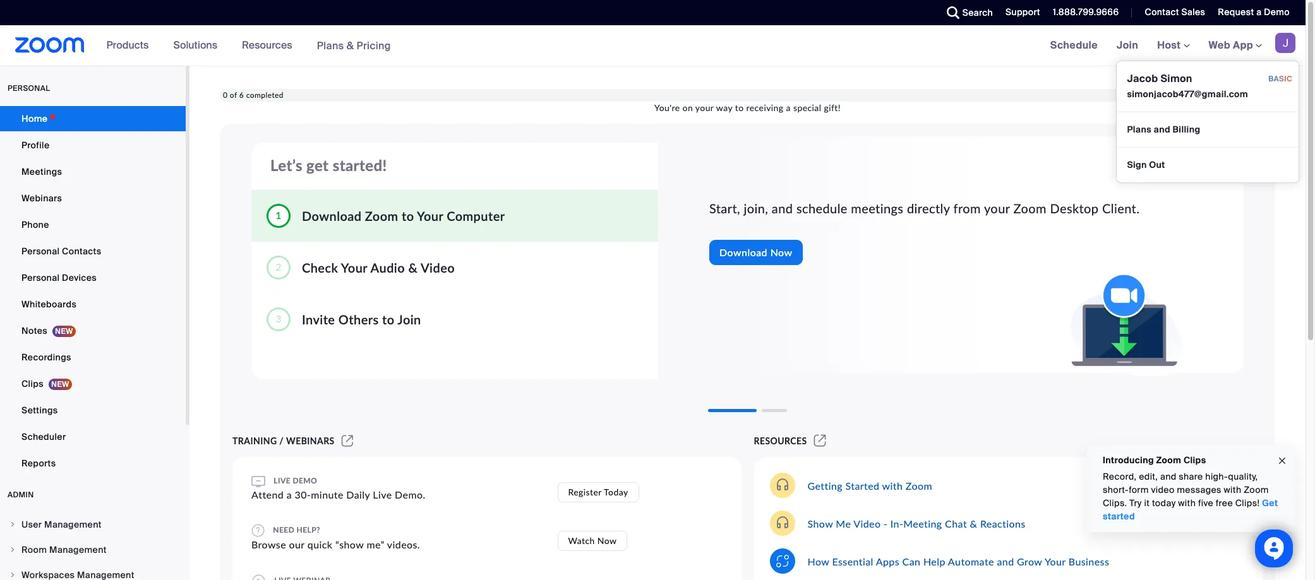 Task type: describe. For each thing, give the bounding box(es) containing it.
me"
[[367, 539, 385, 551]]

today
[[1153, 498, 1176, 509]]

jacob simon menu
[[1117, 61, 1300, 183]]

management for user management
[[44, 519, 102, 531]]

browse
[[252, 539, 286, 551]]

live
[[274, 477, 291, 486]]

whiteboards
[[21, 299, 77, 310]]

started
[[846, 480, 880, 492]]

notes
[[21, 325, 47, 337]]

user
[[21, 519, 42, 531]]

user management menu item
[[0, 513, 186, 537]]

personal menu menu
[[0, 106, 186, 478]]

register
[[568, 487, 602, 498]]

quick
[[308, 539, 333, 551]]

browse our quick "show me" videos.
[[252, 539, 420, 551]]

notes link
[[0, 318, 186, 344]]

right image for room management
[[9, 547, 16, 554]]

1 vertical spatial video
[[854, 518, 881, 530]]

request a demo
[[1219, 6, 1290, 18]]

way
[[716, 103, 733, 113]]

check your audio & video
[[302, 260, 455, 275]]

host
[[1158, 39, 1184, 52]]

plans for plans & pricing
[[317, 39, 344, 52]]

room
[[21, 545, 47, 556]]

whiteboards link
[[0, 292, 186, 317]]

meetings
[[21, 166, 62, 178]]

start,
[[710, 201, 741, 216]]

personal for personal devices
[[21, 272, 60, 284]]

clips!
[[1236, 498, 1260, 509]]

others
[[339, 312, 379, 327]]

recordings link
[[0, 345, 186, 370]]

business
[[1069, 556, 1110, 568]]

billing
[[1173, 124, 1201, 135]]

watch now button
[[558, 531, 628, 552]]

to for download zoom to your computer
[[402, 208, 414, 223]]

30-
[[295, 489, 311, 501]]

3
[[276, 313, 282, 325]]

meeting
[[904, 518, 943, 530]]

join,
[[744, 201, 769, 216]]

products
[[107, 39, 149, 52]]

1.888.799.9666
[[1053, 6, 1119, 18]]

zoom logo image
[[15, 37, 84, 53]]

admin menu menu
[[0, 513, 186, 581]]

contact
[[1145, 6, 1180, 18]]

admin
[[8, 490, 34, 500]]

audio
[[371, 260, 405, 275]]

apps
[[876, 556, 900, 568]]

live
[[373, 489, 392, 501]]

training
[[233, 436, 277, 447]]

download for download zoom to your computer
[[302, 208, 362, 223]]

2 horizontal spatial &
[[970, 518, 978, 530]]

home
[[21, 113, 48, 124]]

management for room management
[[49, 545, 107, 556]]

6
[[239, 91, 244, 100]]

to inside the 0 of 6 completed you're on your way to receiving a special gift!
[[735, 103, 744, 113]]

& inside product information navigation
[[347, 39, 354, 52]]

webinars
[[21, 193, 62, 204]]

need help?
[[271, 525, 320, 535]]

plans and billing
[[1128, 124, 1201, 135]]

settings
[[21, 405, 58, 416]]

right image for user management
[[9, 521, 16, 529]]

meetings
[[851, 201, 904, 216]]

basic
[[1269, 74, 1293, 84]]

plans for plans and billing
[[1128, 124, 1152, 135]]

invite others to join
[[302, 312, 421, 327]]

0 of 6 completed you're on your way to receiving a special gift!
[[223, 91, 841, 113]]

1 horizontal spatial &
[[409, 260, 418, 275]]

show me video - in-meeting chat & reactions
[[808, 518, 1026, 530]]

profile picture image
[[1276, 33, 1296, 53]]

sign out
[[1128, 159, 1166, 171]]

a for request a demo
[[1257, 6, 1262, 18]]

sales
[[1182, 6, 1206, 18]]

schedule
[[797, 201, 848, 216]]

get
[[1263, 498, 1279, 509]]

sign
[[1128, 159, 1147, 171]]

right image
[[9, 572, 16, 579]]

and left grow
[[997, 556, 1015, 568]]

now for watch now
[[598, 536, 617, 547]]

support
[[1006, 6, 1041, 18]]

training / webinars
[[233, 436, 335, 447]]

getting started with zoom
[[808, 480, 933, 492]]

room management menu item
[[0, 538, 186, 562]]

you're
[[655, 103, 680, 113]]

automate
[[948, 556, 995, 568]]

clips.
[[1103, 498, 1128, 509]]

help
[[924, 556, 946, 568]]

of
[[230, 91, 237, 100]]

personal for personal contacts
[[21, 246, 60, 257]]

zoom up show me video - in-meeting chat & reactions
[[906, 480, 933, 492]]

reports link
[[0, 451, 186, 476]]

client.
[[1103, 201, 1140, 216]]

watch
[[568, 536, 595, 547]]

introducing
[[1103, 455, 1154, 466]]

a inside the 0 of 6 completed you're on your way to receiving a special gift!
[[786, 103, 791, 113]]

today
[[604, 487, 629, 498]]

and inside plans and billing link
[[1154, 124, 1171, 135]]

register today button
[[558, 482, 639, 503]]

attend a 30-minute daily live demo.
[[252, 489, 426, 501]]

register today
[[568, 487, 629, 498]]

on
[[683, 103, 693, 113]]



Task type: vqa. For each thing, say whether or not it's contained in the screenshot.


Task type: locate. For each thing, give the bounding box(es) containing it.
and right join,
[[772, 201, 793, 216]]

1 personal from the top
[[21, 246, 60, 257]]

simonjacob477@gmail.com
[[1128, 88, 1249, 100]]

1 horizontal spatial your
[[417, 208, 444, 223]]

1 horizontal spatial download
[[720, 246, 768, 258]]

0 vertical spatial join
[[1117, 39, 1139, 52]]

with up free
[[1224, 485, 1242, 496]]

how
[[808, 556, 830, 568]]

to for invite others to join
[[382, 312, 395, 327]]

0 horizontal spatial download
[[302, 208, 362, 223]]

right image left room
[[9, 547, 16, 554]]

window new image right the webinars
[[340, 436, 355, 447]]

banner containing products
[[0, 25, 1306, 183]]

/
[[280, 436, 284, 447]]

video
[[421, 260, 455, 275], [854, 518, 881, 530]]

to right the way at the right top of the page
[[735, 103, 744, 113]]

1 horizontal spatial video
[[854, 518, 881, 530]]

download down let's get started!
[[302, 208, 362, 223]]

2 vertical spatial to
[[382, 312, 395, 327]]

your
[[417, 208, 444, 223], [341, 260, 368, 275], [1045, 556, 1066, 568]]

resources
[[242, 39, 292, 52]]

clips inside clips "link"
[[21, 379, 44, 390]]

video left -
[[854, 518, 881, 530]]

0 vertical spatial personal
[[21, 246, 60, 257]]

plans
[[317, 39, 344, 52], [1128, 124, 1152, 135]]

can
[[903, 556, 921, 568]]

your inside the 0 of 6 completed you're on your way to receiving a special gift!
[[696, 103, 714, 113]]

& right audio
[[409, 260, 418, 275]]

out
[[1150, 159, 1166, 171]]

with down messages
[[1179, 498, 1196, 509]]

plans left pricing on the top of the page
[[317, 39, 344, 52]]

0 horizontal spatial video
[[421, 260, 455, 275]]

product information navigation
[[97, 25, 401, 66]]

close image
[[1278, 454, 1288, 469]]

show
[[808, 518, 833, 530]]

1 vertical spatial your
[[984, 201, 1010, 216]]

your left audio
[[341, 260, 368, 275]]

download inside button
[[720, 246, 768, 258]]

reactions
[[981, 518, 1026, 530]]

1 horizontal spatial with
[[1179, 498, 1196, 509]]

plans & pricing
[[317, 39, 391, 52]]

need
[[273, 525, 295, 535]]

try
[[1130, 498, 1142, 509]]

contacts
[[62, 246, 101, 257]]

1 window new image from the left
[[340, 436, 355, 447]]

window new image for resources
[[812, 436, 828, 447]]

1 vertical spatial to
[[402, 208, 414, 223]]

zoom up clips!
[[1244, 485, 1269, 496]]

personal
[[8, 83, 50, 94]]

meetings navigation
[[1041, 25, 1306, 183]]

watch now
[[568, 536, 617, 547]]

meetings link
[[0, 159, 186, 185]]

invite
[[302, 312, 335, 327]]

2 vertical spatial a
[[287, 489, 292, 501]]

1 horizontal spatial window new image
[[812, 436, 828, 447]]

0 vertical spatial your
[[417, 208, 444, 223]]

banner
[[0, 25, 1306, 183]]

let's
[[270, 156, 303, 174]]

1 horizontal spatial now
[[771, 246, 793, 258]]

demo
[[1265, 6, 1290, 18]]

your right on
[[696, 103, 714, 113]]

web app
[[1209, 39, 1254, 52]]

web
[[1209, 39, 1231, 52]]

0 vertical spatial your
[[696, 103, 714, 113]]

management up room management
[[44, 519, 102, 531]]

plans inside jacob simon menu
[[1128, 124, 1152, 135]]

0 horizontal spatial a
[[287, 489, 292, 501]]

directly
[[907, 201, 950, 216]]

personal down phone
[[21, 246, 60, 257]]

how essential apps can help automate and grow your business link
[[808, 556, 1110, 568]]

schedule link
[[1041, 25, 1108, 66]]

videos.
[[387, 539, 420, 551]]

window new image
[[340, 436, 355, 447], [812, 436, 828, 447]]

zoom left the desktop
[[1014, 201, 1047, 216]]

now inside watch now button
[[598, 536, 617, 547]]

resources
[[754, 436, 807, 447]]

window new image for training / webinars
[[340, 436, 355, 447]]

profile link
[[0, 133, 186, 158]]

2 vertical spatial your
[[1045, 556, 1066, 568]]

a left 30-
[[287, 489, 292, 501]]

0 vertical spatial now
[[771, 246, 793, 258]]

1 vertical spatial plans
[[1128, 124, 1152, 135]]

your right from
[[984, 201, 1010, 216]]

clips up share
[[1184, 455, 1207, 466]]

to up audio
[[402, 208, 414, 223]]

0 vertical spatial management
[[44, 519, 102, 531]]

simon
[[1161, 72, 1193, 85]]

2 horizontal spatial a
[[1257, 6, 1262, 18]]

1 vertical spatial a
[[786, 103, 791, 113]]

gift!
[[824, 103, 841, 113]]

now for download now
[[771, 246, 793, 258]]

me
[[836, 518, 851, 530]]

a left special
[[786, 103, 791, 113]]

join up jacob
[[1117, 39, 1139, 52]]

resources button
[[242, 25, 298, 66]]

plans up sign
[[1128, 124, 1152, 135]]

five
[[1199, 498, 1214, 509]]

1 horizontal spatial join
[[1117, 39, 1139, 52]]

download now
[[720, 246, 793, 258]]

1 right image from the top
[[9, 521, 16, 529]]

0 horizontal spatial now
[[598, 536, 617, 547]]

download for download now
[[720, 246, 768, 258]]

0 horizontal spatial join
[[398, 312, 421, 327]]

1 horizontal spatial to
[[402, 208, 414, 223]]

2 horizontal spatial with
[[1224, 485, 1242, 496]]

getting
[[808, 480, 843, 492]]

your
[[696, 103, 714, 113], [984, 201, 1010, 216]]

attend
[[252, 489, 284, 501]]

1 vertical spatial join
[[398, 312, 421, 327]]

1 vertical spatial your
[[341, 260, 368, 275]]

edit,
[[1139, 471, 1158, 483]]

and left "billing"
[[1154, 124, 1171, 135]]

video
[[1152, 485, 1175, 496]]

window new image right resources
[[812, 436, 828, 447]]

0 horizontal spatial plans
[[317, 39, 344, 52]]

and inside record, edit, and share high-quality, short-form video messages with zoom clips. try it today with five free clips!
[[1161, 471, 1177, 483]]

webinars
[[286, 436, 335, 447]]

2 personal from the top
[[21, 272, 60, 284]]

0 vertical spatial clips
[[21, 379, 44, 390]]

0 vertical spatial to
[[735, 103, 744, 113]]

1 vertical spatial clips
[[1184, 455, 1207, 466]]

a for attend a 30-minute daily live demo.
[[287, 489, 292, 501]]

1 vertical spatial right image
[[9, 547, 16, 554]]

web app button
[[1209, 39, 1263, 52]]

personal up whiteboards
[[21, 272, 60, 284]]

right image left user
[[9, 521, 16, 529]]

in-
[[891, 518, 904, 530]]

join inside meetings navigation
[[1117, 39, 1139, 52]]

and up video
[[1161, 471, 1177, 483]]

0 vertical spatial plans
[[317, 39, 344, 52]]

right image inside room management menu item
[[9, 547, 16, 554]]

form
[[1129, 485, 1149, 496]]

0 horizontal spatial with
[[883, 480, 903, 492]]

personal contacts link
[[0, 239, 186, 264]]

with right the started
[[883, 480, 903, 492]]

0 vertical spatial a
[[1257, 6, 1262, 18]]

get started link
[[1103, 498, 1279, 523]]

get started
[[1103, 498, 1279, 523]]

clips up "settings"
[[21, 379, 44, 390]]

user management
[[21, 519, 102, 531]]

receiving
[[747, 103, 784, 113]]

1 vertical spatial &
[[409, 260, 418, 275]]

1 vertical spatial now
[[598, 536, 617, 547]]

support link
[[997, 0, 1044, 25], [1006, 6, 1041, 18]]

schedule
[[1051, 39, 1098, 52]]

right image
[[9, 521, 16, 529], [9, 547, 16, 554]]

1 vertical spatial management
[[49, 545, 107, 556]]

messages
[[1177, 485, 1222, 496]]

now inside download now button
[[771, 246, 793, 258]]

scheduler
[[21, 432, 66, 443]]

profile
[[21, 140, 50, 151]]

plans inside product information navigation
[[317, 39, 344, 52]]

settings link
[[0, 398, 186, 423]]

zoom up edit,
[[1157, 455, 1182, 466]]

& right chat
[[970, 518, 978, 530]]

let's get started!
[[270, 156, 387, 174]]

download down join,
[[720, 246, 768, 258]]

0 vertical spatial download
[[302, 208, 362, 223]]

webinars link
[[0, 186, 186, 211]]

&
[[347, 39, 354, 52], [409, 260, 418, 275], [970, 518, 978, 530]]

management inside menu item
[[49, 545, 107, 556]]

join link
[[1108, 25, 1148, 66]]

a
[[1257, 6, 1262, 18], [786, 103, 791, 113], [287, 489, 292, 501]]

to right others
[[382, 312, 395, 327]]

personal devices link
[[0, 265, 186, 291]]

0 vertical spatial right image
[[9, 521, 16, 529]]

high-
[[1206, 471, 1229, 483]]

from
[[954, 201, 981, 216]]

join right others
[[398, 312, 421, 327]]

2 right image from the top
[[9, 547, 16, 554]]

recordings
[[21, 352, 71, 363]]

zoom up check your audio & video
[[365, 208, 398, 223]]

management inside menu item
[[44, 519, 102, 531]]

management down user management menu item at bottom
[[49, 545, 107, 556]]

1.888.799.9666 button
[[1044, 0, 1123, 25], [1053, 6, 1119, 18]]

0 horizontal spatial clips
[[21, 379, 44, 390]]

1 horizontal spatial clips
[[1184, 455, 1207, 466]]

search
[[963, 7, 993, 18]]

jacob
[[1128, 72, 1159, 85]]

zoom inside record, edit, and share high-quality, short-form video messages with zoom clips. try it today with five free clips!
[[1244, 485, 1269, 496]]

1 vertical spatial personal
[[21, 272, 60, 284]]

demo
[[293, 477, 317, 486]]

0 horizontal spatial &
[[347, 39, 354, 52]]

show me video - in-meeting chat & reactions link
[[808, 518, 1026, 530]]

a left the demo at top right
[[1257, 6, 1262, 18]]

minute
[[311, 489, 344, 501]]

0 horizontal spatial window new image
[[340, 436, 355, 447]]

2 horizontal spatial your
[[1045, 556, 1066, 568]]

1 horizontal spatial a
[[786, 103, 791, 113]]

your left computer
[[417, 208, 444, 223]]

0 horizontal spatial your
[[341, 260, 368, 275]]

0 vertical spatial video
[[421, 260, 455, 275]]

right image inside user management menu item
[[9, 521, 16, 529]]

1 vertical spatial download
[[720, 246, 768, 258]]

0 vertical spatial &
[[347, 39, 354, 52]]

video right audio
[[421, 260, 455, 275]]

2 horizontal spatial to
[[735, 103, 744, 113]]

solutions button
[[173, 25, 223, 66]]

1 horizontal spatial your
[[984, 201, 1010, 216]]

download zoom to your computer
[[302, 208, 505, 223]]

0
[[223, 91, 228, 100]]

grow
[[1017, 556, 1043, 568]]

completed
[[246, 91, 284, 100]]

0 horizontal spatial your
[[696, 103, 714, 113]]

menu item
[[0, 564, 186, 581]]

2 vertical spatial &
[[970, 518, 978, 530]]

daily
[[346, 489, 370, 501]]

0 horizontal spatial to
[[382, 312, 395, 327]]

request
[[1219, 6, 1255, 18]]

help?
[[297, 525, 320, 535]]

your right grow
[[1045, 556, 1066, 568]]

zoom
[[1014, 201, 1047, 216], [365, 208, 398, 223], [1157, 455, 1182, 466], [906, 480, 933, 492], [1244, 485, 1269, 496]]

2 window new image from the left
[[812, 436, 828, 447]]

start, join, and schedule meetings directly from your zoom desktop client.
[[710, 201, 1140, 216]]

& left pricing on the top of the page
[[347, 39, 354, 52]]

special
[[794, 103, 822, 113]]

1 horizontal spatial plans
[[1128, 124, 1152, 135]]



